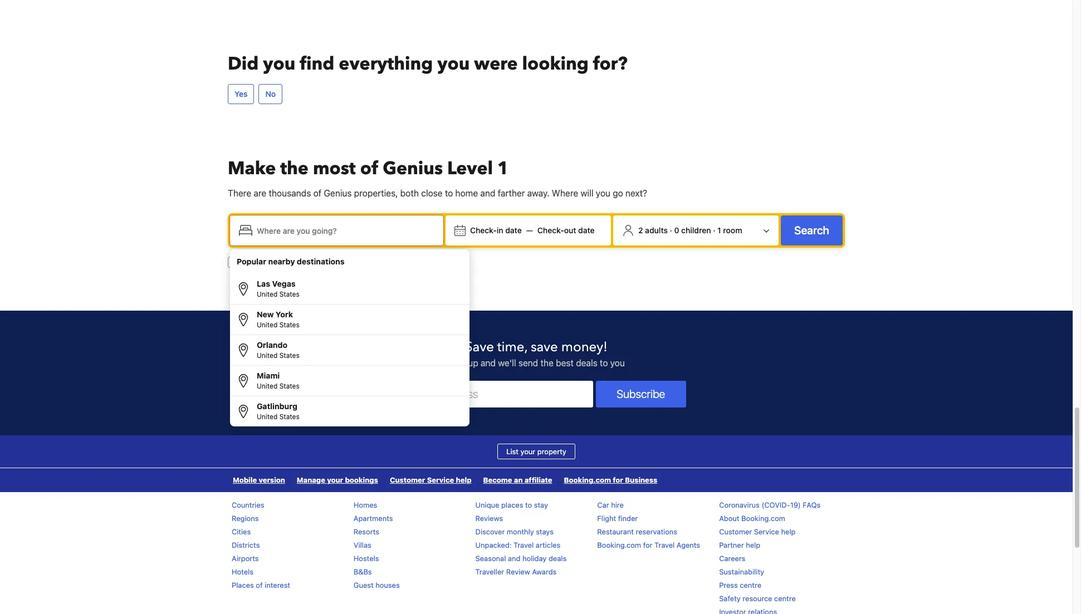 Task type: describe. For each thing, give the bounding box(es) containing it.
1 · from the left
[[670, 226, 673, 235]]

countries
[[232, 501, 265, 510]]

looking
[[523, 52, 589, 77]]

manage
[[297, 476, 325, 485]]

states for gatlinburg
[[280, 413, 300, 422]]

press centre link
[[720, 582, 762, 591]]

traveller review awards link
[[476, 568, 557, 577]]

homes apartments resorts villas hostels b&bs guest houses
[[354, 501, 400, 591]]

orlando united states
[[257, 341, 300, 360]]

united inside new york united states
[[257, 321, 278, 330]]

0 horizontal spatial centre
[[740, 582, 762, 591]]

2 date from the left
[[579, 226, 595, 235]]

1 vertical spatial help
[[782, 528, 796, 537]]

no
[[266, 89, 276, 99]]

for?
[[594, 52, 628, 77]]

of for most
[[361, 157, 379, 181]]

you left go
[[596, 189, 611, 199]]

save time, save money! footer
[[0, 311, 1074, 615]]

seasonal
[[476, 555, 506, 564]]

both
[[401, 189, 419, 199]]

reviews
[[476, 515, 503, 524]]

no button
[[259, 84, 283, 104]]

flight finder link
[[598, 515, 638, 524]]

careers link
[[720, 555, 746, 564]]

search
[[795, 224, 830, 237]]

will
[[581, 189, 594, 199]]

business
[[625, 476, 658, 485]]

nearby
[[268, 257, 295, 267]]

customer inside "customer service help" link
[[390, 476, 426, 485]]

customer service help
[[390, 476, 472, 485]]

hotels
[[232, 568, 254, 577]]

booking.com inside coronavirus (covid-19) faqs about booking.com customer service help partner help careers sustainability press centre safety resource centre
[[742, 515, 786, 524]]

save
[[465, 339, 494, 357]]

2 check- from the left
[[538, 226, 565, 235]]

1 for ·
[[718, 226, 722, 235]]

holiday
[[523, 555, 547, 564]]

gatlinburg
[[257, 402, 298, 412]]

resorts
[[354, 528, 380, 537]]

places
[[502, 501, 524, 510]]

2 adults · 0 children · 1 room button
[[618, 220, 775, 242]]

stays
[[536, 528, 554, 537]]

safety resource centre link
[[720, 595, 796, 604]]

traveller
[[476, 568, 505, 577]]

monthly
[[507, 528, 534, 537]]

interest
[[265, 582, 290, 591]]

to inside save time, save money! sign up and we'll send the best deals to you
[[600, 359, 608, 369]]

restaurant reservations link
[[598, 528, 678, 537]]

sign
[[448, 359, 466, 369]]

check-in date button
[[466, 221, 527, 241]]

1 horizontal spatial help
[[746, 541, 761, 550]]

check-in date — check-out date
[[470, 226, 595, 235]]

did you find everything you were looking for?
[[228, 52, 628, 77]]

time,
[[498, 339, 528, 357]]

property
[[538, 448, 567, 457]]

states inside new york united states
[[280, 321, 300, 330]]

sustainability
[[720, 568, 765, 577]]

guest houses link
[[354, 582, 400, 591]]

you left were
[[438, 52, 470, 77]]

deals inside unique places to stay reviews discover monthly stays unpacked: travel articles seasonal and holiday deals traveller review awards
[[549, 555, 567, 564]]

travelling
[[257, 258, 289, 267]]

discover monthly stays link
[[476, 528, 554, 537]]

faqs
[[803, 501, 821, 510]]

about booking.com link
[[720, 515, 786, 524]]

coronavirus
[[720, 501, 760, 510]]

unpacked:
[[476, 541, 512, 550]]

become an affiliate link
[[478, 469, 558, 493]]

best
[[556, 359, 574, 369]]

miami united states
[[257, 371, 300, 391]]

review
[[507, 568, 531, 577]]

are
[[254, 189, 267, 199]]

did
[[228, 52, 259, 77]]

mobile version link
[[227, 469, 291, 493]]

i'm
[[244, 258, 255, 267]]

room
[[724, 226, 743, 235]]

manage your bookings
[[297, 476, 378, 485]]

there
[[228, 189, 251, 199]]

agents
[[677, 541, 701, 550]]

orlando
[[257, 341, 288, 350]]

go
[[613, 189, 624, 199]]

united for miami
[[257, 383, 278, 391]]

customer service help link for become an affiliate
[[385, 469, 477, 493]]

discover
[[476, 528, 505, 537]]

customer service help link for partner help
[[720, 528, 796, 537]]

work
[[304, 258, 321, 267]]

2 · from the left
[[714, 226, 716, 235]]

subscribe button
[[596, 381, 686, 408]]

united for orlando
[[257, 352, 278, 360]]

partner
[[720, 541, 745, 550]]

yes
[[235, 89, 248, 99]]

car
[[598, 501, 610, 510]]

1 date from the left
[[506, 226, 522, 235]]

(covid-
[[762, 501, 791, 510]]

make the most of genius level 1
[[228, 157, 509, 181]]

money!
[[562, 339, 608, 357]]

become
[[484, 476, 513, 485]]

0 horizontal spatial help
[[456, 476, 472, 485]]

apartments link
[[354, 515, 393, 524]]

were
[[475, 52, 518, 77]]

resorts link
[[354, 528, 380, 537]]

service inside coronavirus (covid-19) faqs about booking.com customer service help partner help careers sustainability press centre safety resource centre
[[755, 528, 780, 537]]

awards
[[533, 568, 557, 577]]

states for miami
[[280, 383, 300, 391]]

thousands
[[269, 189, 311, 199]]

las vegas united states
[[257, 279, 300, 299]]

and inside save time, save money! sign up and we'll send the best deals to you
[[481, 359, 496, 369]]

b&bs link
[[354, 568, 372, 577]]



Task type: vqa. For each thing, say whether or not it's contained in the screenshot.
rightmost DEC
no



Task type: locate. For each thing, give the bounding box(es) containing it.
united down miami
[[257, 383, 278, 391]]

unique places to stay link
[[476, 501, 548, 510]]

customer
[[390, 476, 426, 485], [720, 528, 753, 537]]

0 horizontal spatial customer service help link
[[385, 469, 477, 493]]

1 horizontal spatial centre
[[775, 595, 796, 604]]

for left "work" on the top of page
[[292, 258, 302, 267]]

states down orlando
[[280, 352, 300, 360]]

1 horizontal spatial customer service help link
[[720, 528, 796, 537]]

gatlinburg united states
[[257, 402, 300, 422]]

you up no
[[263, 52, 296, 77]]

booking.com up car
[[564, 476, 612, 485]]

centre up resource
[[740, 582, 762, 591]]

2 horizontal spatial of
[[361, 157, 379, 181]]

2 united from the top
[[257, 321, 278, 330]]

centre right resource
[[775, 595, 796, 604]]

united down 'las'
[[257, 291, 278, 299]]

save
[[531, 339, 558, 357]]

1 vertical spatial 1
[[718, 226, 722, 235]]

you up subscribe
[[611, 359, 625, 369]]

1 united from the top
[[257, 291, 278, 299]]

las
[[257, 279, 270, 289]]

and up traveller review awards link
[[508, 555, 521, 564]]

service
[[427, 476, 454, 485], [755, 528, 780, 537]]

homes link
[[354, 501, 378, 510]]

0 vertical spatial genius
[[383, 157, 443, 181]]

1 vertical spatial for
[[613, 476, 624, 485]]

close
[[422, 189, 443, 199]]

to inside unique places to stay reviews discover monthly stays unpacked: travel articles seasonal and holiday deals traveller review awards
[[526, 501, 532, 510]]

1 vertical spatial customer service help link
[[720, 528, 796, 537]]

list your property link
[[498, 444, 576, 460]]

miami
[[257, 371, 280, 381]]

united inside 'las vegas united states'
[[257, 291, 278, 299]]

for inside car hire flight finder restaurant reservations booking.com for travel agents
[[644, 541, 653, 550]]

to left stay on the bottom of the page
[[526, 501, 532, 510]]

0 vertical spatial help
[[456, 476, 472, 485]]

united down new
[[257, 321, 278, 330]]

travel down reservations
[[655, 541, 675, 550]]

date
[[506, 226, 522, 235], [579, 226, 595, 235]]

for left business on the bottom of the page
[[613, 476, 624, 485]]

safety
[[720, 595, 741, 604]]

3 united from the top
[[257, 352, 278, 360]]

0 vertical spatial your
[[521, 448, 536, 457]]

1 vertical spatial the
[[541, 359, 554, 369]]

your right 'list'
[[521, 448, 536, 457]]

0 horizontal spatial of
[[256, 582, 263, 591]]

out
[[565, 226, 577, 235]]

date right out
[[579, 226, 595, 235]]

help down 19)
[[782, 528, 796, 537]]

2 horizontal spatial to
[[600, 359, 608, 369]]

you
[[263, 52, 296, 77], [438, 52, 470, 77], [596, 189, 611, 199], [611, 359, 625, 369]]

1 vertical spatial of
[[314, 189, 322, 199]]

1 vertical spatial booking.com
[[742, 515, 786, 524]]

up
[[468, 359, 479, 369]]

states down vegas
[[280, 291, 300, 299]]

navigation inside the save time, save money! "footer"
[[227, 469, 664, 493]]

car hire link
[[598, 501, 624, 510]]

and inside unique places to stay reviews discover monthly stays unpacked: travel articles seasonal and holiday deals traveller review awards
[[508, 555, 521, 564]]

1 vertical spatial genius
[[324, 189, 352, 199]]

resource
[[743, 595, 773, 604]]

guest
[[354, 582, 374, 591]]

of inside countries regions cities districts airports hotels places of interest
[[256, 582, 263, 591]]

1 horizontal spatial of
[[314, 189, 322, 199]]

0 vertical spatial of
[[361, 157, 379, 181]]

states up gatlinburg
[[280, 383, 300, 391]]

0 horizontal spatial to
[[445, 189, 453, 199]]

affiliate
[[525, 476, 553, 485]]

stay
[[534, 501, 548, 510]]

2 states from the top
[[280, 321, 300, 330]]

1 horizontal spatial genius
[[383, 157, 443, 181]]

2
[[639, 226, 644, 235]]

b&bs
[[354, 568, 372, 577]]

find
[[300, 52, 335, 77]]

0 horizontal spatial service
[[427, 476, 454, 485]]

0 horizontal spatial ·
[[670, 226, 673, 235]]

customer right "bookings"
[[390, 476, 426, 485]]

4 states from the top
[[280, 383, 300, 391]]

0 horizontal spatial date
[[506, 226, 522, 235]]

1 horizontal spatial 1
[[718, 226, 722, 235]]

states inside 'las vegas united states'
[[280, 291, 300, 299]]

reviews link
[[476, 515, 503, 524]]

Your email address email field
[[384, 381, 594, 408]]

to down the money!
[[600, 359, 608, 369]]

booking.com
[[564, 476, 612, 485], [742, 515, 786, 524], [598, 541, 642, 550]]

the down save
[[541, 359, 554, 369]]

navigation
[[227, 469, 664, 493]]

deals down articles
[[549, 555, 567, 564]]

1 horizontal spatial customer
[[720, 528, 753, 537]]

deals down the money!
[[576, 359, 598, 369]]

for down reservations
[[644, 541, 653, 550]]

states inside orlando united states
[[280, 352, 300, 360]]

airports link
[[232, 555, 259, 564]]

genius for properties,
[[324, 189, 352, 199]]

of right places
[[256, 582, 263, 591]]

0 horizontal spatial genius
[[324, 189, 352, 199]]

0 horizontal spatial for
[[292, 258, 302, 267]]

next?
[[626, 189, 648, 199]]

19)
[[791, 501, 801, 510]]

restaurant
[[598, 528, 634, 537]]

united inside gatlinburg united states
[[257, 413, 278, 422]]

1 horizontal spatial your
[[521, 448, 536, 457]]

0 vertical spatial 1
[[498, 157, 509, 181]]

0 horizontal spatial customer
[[390, 476, 426, 485]]

3 states from the top
[[280, 352, 300, 360]]

deals inside save time, save money! sign up and we'll send the best deals to you
[[576, 359, 598, 369]]

navigation containing mobile version
[[227, 469, 664, 493]]

united down gatlinburg
[[257, 413, 278, 422]]

0 vertical spatial and
[[481, 189, 496, 199]]

of right "thousands"
[[314, 189, 322, 199]]

mobile version
[[233, 476, 285, 485]]

regions
[[232, 515, 259, 524]]

2 horizontal spatial for
[[644, 541, 653, 550]]

in
[[497, 226, 504, 235]]

0 horizontal spatial the
[[281, 157, 309, 181]]

1 horizontal spatial service
[[755, 528, 780, 537]]

1 horizontal spatial for
[[613, 476, 624, 485]]

sustainability link
[[720, 568, 765, 577]]

cities link
[[232, 528, 251, 537]]

2 travel from the left
[[655, 541, 675, 550]]

places of interest link
[[232, 582, 290, 591]]

manage your bookings link
[[291, 469, 384, 493]]

list box containing popular nearby destinations
[[230, 250, 470, 427]]

help left become
[[456, 476, 472, 485]]

1 horizontal spatial to
[[526, 501, 532, 510]]

1 horizontal spatial the
[[541, 359, 554, 369]]

yes button
[[228, 84, 254, 104]]

to right close
[[445, 189, 453, 199]]

1 horizontal spatial ·
[[714, 226, 716, 235]]

the inside save time, save money! sign up and we'll send the best deals to you
[[541, 359, 554, 369]]

1 vertical spatial centre
[[775, 595, 796, 604]]

home
[[456, 189, 478, 199]]

list box
[[230, 250, 470, 427]]

bookings
[[345, 476, 378, 485]]

·
[[670, 226, 673, 235], [714, 226, 716, 235]]

date right in
[[506, 226, 522, 235]]

1 vertical spatial service
[[755, 528, 780, 537]]

deals
[[576, 359, 598, 369], [549, 555, 567, 564]]

united down orlando
[[257, 352, 278, 360]]

your right manage
[[327, 476, 344, 485]]

away.
[[528, 189, 550, 199]]

2 vertical spatial of
[[256, 582, 263, 591]]

2 horizontal spatial help
[[782, 528, 796, 537]]

unique
[[476, 501, 500, 510]]

to
[[445, 189, 453, 199], [600, 359, 608, 369], [526, 501, 532, 510]]

1 for level
[[498, 157, 509, 181]]

—
[[527, 226, 533, 235]]

service inside "navigation"
[[427, 476, 454, 485]]

1 vertical spatial to
[[600, 359, 608, 369]]

regions link
[[232, 515, 259, 524]]

airports
[[232, 555, 259, 564]]

you inside save time, save money! sign up and we'll send the best deals to you
[[611, 359, 625, 369]]

0 vertical spatial service
[[427, 476, 454, 485]]

travel inside car hire flight finder restaurant reservations booking.com for travel agents
[[655, 541, 675, 550]]

0 horizontal spatial 1
[[498, 157, 509, 181]]

genius for level
[[383, 157, 443, 181]]

2 vertical spatial for
[[644, 541, 653, 550]]

united for gatlinburg
[[257, 413, 278, 422]]

customer up partner
[[720, 528, 753, 537]]

1 left the room
[[718, 226, 722, 235]]

united inside orlando united states
[[257, 352, 278, 360]]

1 vertical spatial your
[[327, 476, 344, 485]]

we'll
[[498, 359, 517, 369]]

2 adults · 0 children · 1 room
[[639, 226, 743, 235]]

genius down most
[[324, 189, 352, 199]]

2 vertical spatial booking.com
[[598, 541, 642, 550]]

states for orlando
[[280, 352, 300, 360]]

states inside gatlinburg united states
[[280, 413, 300, 422]]

0 horizontal spatial travel
[[514, 541, 534, 550]]

2 vertical spatial to
[[526, 501, 532, 510]]

1 horizontal spatial travel
[[655, 541, 675, 550]]

0 horizontal spatial your
[[327, 476, 344, 485]]

car hire flight finder restaurant reservations booking.com for travel agents
[[598, 501, 701, 550]]

1 up "farther"
[[498, 157, 509, 181]]

villas link
[[354, 541, 372, 550]]

0 vertical spatial centre
[[740, 582, 762, 591]]

places
[[232, 582, 254, 591]]

0
[[675, 226, 680, 235]]

0 vertical spatial to
[[445, 189, 453, 199]]

1 vertical spatial deals
[[549, 555, 567, 564]]

help right partner
[[746, 541, 761, 550]]

version
[[259, 476, 285, 485]]

5 united from the top
[[257, 413, 278, 422]]

the
[[281, 157, 309, 181], [541, 359, 554, 369]]

united inside miami united states
[[257, 383, 278, 391]]

your for bookings
[[327, 476, 344, 485]]

list your property
[[507, 448, 567, 457]]

Where are you going? field
[[253, 221, 439, 241]]

1 horizontal spatial check-
[[538, 226, 565, 235]]

i'm travelling for work
[[244, 258, 321, 267]]

customer inside coronavirus (covid-19) faqs about booking.com customer service help partner help careers sustainability press centre safety resource centre
[[720, 528, 753, 537]]

5 states from the top
[[280, 413, 300, 422]]

4 united from the top
[[257, 383, 278, 391]]

states
[[280, 291, 300, 299], [280, 321, 300, 330], [280, 352, 300, 360], [280, 383, 300, 391], [280, 413, 300, 422]]

and right up in the bottom of the page
[[481, 359, 496, 369]]

· right children
[[714, 226, 716, 235]]

genius up the both on the left
[[383, 157, 443, 181]]

0 horizontal spatial check-
[[470, 226, 497, 235]]

booking.com down 'coronavirus (covid-19) faqs' link
[[742, 515, 786, 524]]

your
[[521, 448, 536, 457], [327, 476, 344, 485]]

states down york at left
[[280, 321, 300, 330]]

0 vertical spatial the
[[281, 157, 309, 181]]

1 states from the top
[[280, 291, 300, 299]]

adults
[[646, 226, 668, 235]]

hostels link
[[354, 555, 379, 564]]

the up "thousands"
[[281, 157, 309, 181]]

booking.com for business
[[564, 476, 658, 485]]

popular nearby destinations
[[237, 257, 345, 267]]

0 vertical spatial for
[[292, 258, 302, 267]]

0 vertical spatial customer
[[390, 476, 426, 485]]

2 vertical spatial help
[[746, 541, 761, 550]]

travel up the seasonal and holiday deals "link"
[[514, 541, 534, 550]]

new york united states
[[257, 310, 300, 330]]

1 horizontal spatial deals
[[576, 359, 598, 369]]

0 horizontal spatial deals
[[549, 555, 567, 564]]

your for property
[[521, 448, 536, 457]]

booking.com inside car hire flight finder restaurant reservations booking.com for travel agents
[[598, 541, 642, 550]]

reservations
[[636, 528, 678, 537]]

0 vertical spatial customer service help link
[[385, 469, 477, 493]]

partner help link
[[720, 541, 761, 550]]

vegas
[[272, 279, 296, 289]]

states inside miami united states
[[280, 383, 300, 391]]

for inside "navigation"
[[613, 476, 624, 485]]

check- right — in the left of the page
[[538, 226, 565, 235]]

houses
[[376, 582, 400, 591]]

of for thousands
[[314, 189, 322, 199]]

1 vertical spatial and
[[481, 359, 496, 369]]

check- down home
[[470, 226, 497, 235]]

become an affiliate
[[484, 476, 553, 485]]

1 horizontal spatial date
[[579, 226, 595, 235]]

states down gatlinburg
[[280, 413, 300, 422]]

· left 0
[[670, 226, 673, 235]]

popular nearby destinations group
[[230, 274, 470, 427]]

for
[[292, 258, 302, 267], [613, 476, 624, 485], [644, 541, 653, 550]]

and right home
[[481, 189, 496, 199]]

2 vertical spatial and
[[508, 555, 521, 564]]

about
[[720, 515, 740, 524]]

popular
[[237, 257, 267, 267]]

hotels link
[[232, 568, 254, 577]]

districts
[[232, 541, 260, 550]]

1 inside button
[[718, 226, 722, 235]]

centre
[[740, 582, 762, 591], [775, 595, 796, 604]]

1 check- from the left
[[470, 226, 497, 235]]

1 travel from the left
[[514, 541, 534, 550]]

of up properties,
[[361, 157, 379, 181]]

finder
[[619, 515, 638, 524]]

flight
[[598, 515, 617, 524]]

0 vertical spatial deals
[[576, 359, 598, 369]]

booking.com down restaurant
[[598, 541, 642, 550]]

articles
[[536, 541, 561, 550]]

hire
[[612, 501, 624, 510]]

1 vertical spatial customer
[[720, 528, 753, 537]]

travel inside unique places to stay reviews discover monthly stays unpacked: travel articles seasonal and holiday deals traveller review awards
[[514, 541, 534, 550]]

0 vertical spatial booking.com
[[564, 476, 612, 485]]

travel
[[514, 541, 534, 550], [655, 541, 675, 550]]



